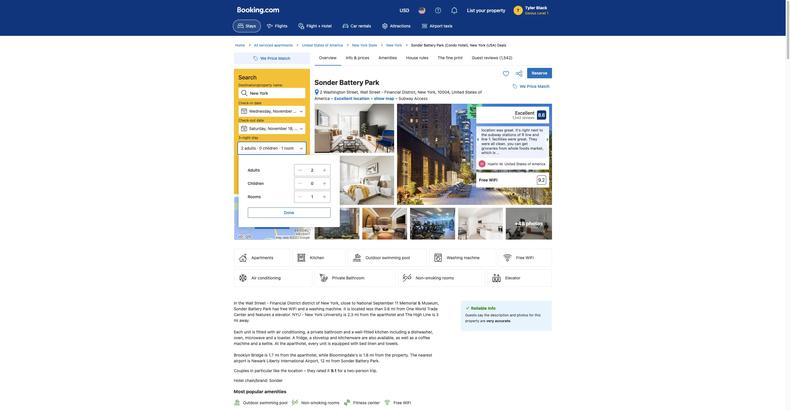 Task type: locate. For each thing, give the bounding box(es) containing it.
match down all serviced apartments link
[[278, 56, 290, 61]]

two-
[[347, 369, 356, 374]]

2023 for saturday, november 18, 2023
[[295, 126, 305, 131]]

the left fine
[[438, 55, 445, 60]]

available,
[[378, 336, 395, 341]]

sonder down bloomingdale's
[[341, 359, 355, 364]]

0 vertical spatial for
[[265, 165, 269, 170]]

1 inside tyler black genius level 1
[[547, 11, 549, 15]]

in
[[250, 101, 253, 105], [250, 369, 254, 374]]

match inside search section
[[278, 56, 290, 61]]

new up the amenities
[[387, 43, 394, 47]]

0 vertical spatial york,
[[427, 90, 437, 95]]

0 horizontal spatial rooms
[[328, 401, 340, 406]]

– left show
[[371, 96, 373, 101]]

the inside location was great. it's right next to the subway stations of r line and line 1. facilities were great. they were all clean. you can get groceries from whole foods market, which is …
[[482, 132, 487, 137]]

print
[[454, 55, 463, 60]]

from left you
[[499, 146, 507, 151]]

airport
[[234, 359, 246, 364]]

line left the 1.
[[482, 137, 488, 142]]

check- for out
[[239, 118, 250, 123]]

0 horizontal spatial 2
[[241, 146, 244, 151]]

is left …
[[493, 151, 496, 155]]

from up international
[[281, 353, 289, 358]]

november left the 15,
[[273, 109, 292, 114]]

america down click to open map view icon
[[315, 96, 330, 101]]

new down washing
[[305, 313, 313, 318]]

financial up map
[[385, 90, 401, 95]]

to inside in the wall street - financial district district of new york, close to national september 11 memorial & museum, sonder battery park has free wifi and a washing machine. it is located less than 0.6 mi from one world trade center and features a elevator. nyu - new york university is 2.3 mi from the aparthotel and the high line is 3 mi away. each unit is fitted with air conditioning, a private bathroom and a well-fitted kitchen including a dishwasher, oven, microwave and a toaster. a fridge, a stovetop and kitchenware are also available, as well as a coffee machine and a kettle. at the aparthotel, every unit is equipped with bed linen and towels. brooklyn bridge is 1.7 mi from the aparthotel, while bloomingdale's is 1.8 mi from the property. the nearest airport is newark liberty international airport, 12 mi from sonder battery park.
[[352, 301, 356, 306]]

room
[[284, 146, 294, 151]]

description
[[491, 313, 509, 318]]

0 horizontal spatial property
[[466, 319, 480, 324]]

sonder battery park
[[315, 78, 380, 87]]

0 horizontal spatial as
[[396, 336, 400, 341]]

outdoor inside button
[[366, 256, 381, 260]]

is left 1.8
[[359, 353, 362, 358]]

0 vertical spatial we price match button
[[251, 53, 293, 64]]

apartments right serviced
[[274, 43, 293, 47]]

0 horizontal spatial location
[[288, 369, 303, 374]]

& inside in the wall street - financial district district of new york, close to national september 11 memorial & museum, sonder battery park has free wifi and a washing machine. it is located less than 0.6 mi from one world trade center and features a elevator. nyu - new york university is 2.3 mi from the aparthotel and the high line is 3 mi away. each unit is fitted with air conditioning, a private bathroom and a well-fitted kitchen including a dishwasher, oven, microwave and a toaster. a fridge, a stovetop and kitchenware are also available, as well as a coffee machine and a kettle. at the aparthotel, every unit is equipped with bed linen and towels. brooklyn bridge is 1.7 mi from the aparthotel, while bloomingdale's is 1.8 mi from the property. the nearest airport is newark liberty international airport, 12 mi from sonder battery park.
[[418, 301, 421, 306]]

it
[[344, 307, 346, 312]]

couples in particular like the location – they rated it 9.1 for a two-person trip.
[[234, 369, 378, 374]]

well
[[402, 336, 409, 341]]

hotel down couples
[[234, 379, 244, 383]]

0 vertical spatial non-
[[416, 276, 426, 281]]

0 horizontal spatial we price match button
[[251, 53, 293, 64]]

location inside location was great. it's right next to the subway stations of r line and line 1. facilities were great. they were all clean. you can get groceries from whole foods market, which is …
[[482, 128, 496, 133]]

previous image
[[475, 138, 479, 142]]

2 vertical spatial free wifi
[[394, 401, 411, 406]]

pool inside button
[[402, 256, 410, 260]]

i'm
[[244, 165, 249, 170]]

usd button
[[397, 3, 413, 17]]

aparthotel, up airport,
[[297, 353, 318, 358]]

machine inside button
[[464, 256, 480, 260]]

and inside location was great. it's right next to the subway stations of r line and line 1. facilities were great. they were all clean. you can get groceries from whole foods market, which is …
[[533, 132, 539, 137]]

bathroom
[[325, 330, 343, 335]]

& up world
[[418, 301, 421, 306]]

12
[[321, 359, 325, 364]]

brooklyn
[[234, 353, 250, 358]]

night
[[242, 136, 251, 140]]

1 vertical spatial 1
[[281, 146, 283, 151]]

reliable info
[[471, 306, 496, 311]]

coffee
[[419, 336, 430, 341]]

0 vertical spatial 1
[[547, 11, 549, 15]]

fitness center
[[354, 401, 380, 406]]

1 check- from the top
[[239, 101, 250, 105]]

2 in from the top
[[250, 369, 254, 374]]

all
[[491, 141, 495, 146]]

2 vertical spatial &
[[418, 301, 421, 306]]

rated
[[317, 369, 326, 374]]

0 horizontal spatial swimming
[[260, 401, 279, 406]]

0 vertical spatial swimming
[[382, 256, 401, 260]]

pool
[[402, 256, 410, 260], [280, 401, 288, 406]]

battery up rules at the top right of page
[[424, 43, 436, 47]]

overview link
[[315, 50, 341, 65]]

free inside free wifi button
[[517, 256, 525, 260]]

center
[[234, 313, 247, 318]]

reviews right 1,542
[[523, 116, 535, 120]]

smoking inside button
[[426, 276, 441, 281]]

were
[[508, 137, 517, 142], [482, 141, 490, 146]]

1 horizontal spatial great.
[[518, 137, 528, 142]]

for left work
[[265, 165, 269, 170]]

wall right in
[[246, 301, 253, 306]]

price down all serviced apartments link
[[268, 56, 277, 61]]

location up the 1.
[[482, 128, 496, 133]]

1 vertical spatial financial
[[270, 301, 286, 306]]

apartments up work
[[270, 158, 288, 162]]

we inside search section
[[261, 56, 267, 61]]

are up bed
[[362, 336, 368, 341]]

0 vertical spatial apartments
[[274, 43, 293, 47]]

are down say
[[481, 319, 486, 324]]

2 inside 2 washington street, wall street - financial district, new york, 10004, united states of america
[[320, 90, 322, 95]]

rooms inside button
[[442, 276, 454, 281]]

airport,
[[305, 359, 320, 364]]

and inside guests say the description and photos for this property are
[[510, 313, 516, 318]]

financial
[[385, 90, 401, 95], [270, 301, 286, 306]]

september
[[373, 301, 394, 306]]

of inside in the wall street - financial district district of new york, close to national september 11 memorial & museum, sonder battery park has free wifi and a washing machine. it is located less than 0.6 mi from one world trade center and features a elevator. nyu - new york university is 2.3 mi from the aparthotel and the high line is 3 mi away. each unit is fitted with air conditioning, a private bathroom and a well-fitted kitchen including a dishwasher, oven, microwave and a toaster. a fridge, a stovetop and kitchenware are also available, as well as a coffee machine and a kettle. at the aparthotel, every unit is equipped with bed linen and towels. brooklyn bridge is 1.7 mi from the aparthotel, while bloomingdale's is 1.8 mi from the property. the nearest airport is newark liberty international airport, 12 mi from sonder battery park.
[[316, 301, 320, 306]]

1 vertical spatial outdoor swimming pool
[[243, 401, 288, 406]]

for
[[265, 165, 269, 170], [530, 313, 534, 318], [338, 369, 343, 374]]

scored 9.2 element
[[537, 176, 547, 185]]

elevator
[[506, 276, 521, 281]]

park up – excellent location – show map – subway access
[[365, 78, 380, 87]]

2 horizontal spatial &
[[418, 301, 421, 306]]

rentals
[[359, 23, 371, 28]]

from down the '11'
[[397, 307, 405, 312]]

excellent 1,542 reviews
[[513, 111, 535, 120]]

of inside 2 washington street, wall street - financial district, new york, 10004, united states of america
[[478, 90, 482, 95]]

date for check-in date
[[254, 101, 262, 105]]

2 for adults
[[241, 146, 244, 151]]

1 horizontal spatial machine
[[464, 256, 480, 260]]

park left (condo
[[437, 43, 444, 47]]

park inside in the wall street - financial district district of new york, close to national september 11 memorial & museum, sonder battery park has free wifi and a washing machine. it is located less than 0.6 mi from one world trade center and features a elevator. nyu - new york university is 2.3 mi from the aparthotel and the high line is 3 mi away. each unit is fitted with air conditioning, a private bathroom and a well-fitted kitchen including a dishwasher, oven, microwave and a toaster. a fridge, a stovetop and kitchenware are also available, as well as a coffee machine and a kettle. at the aparthotel, every unit is equipped with bed linen and towels. brooklyn bridge is 1.7 mi from the aparthotel, while bloomingdale's is 1.8 mi from the property. the nearest airport is newark liberty international airport, 12 mi from sonder battery park.
[[263, 307, 271, 312]]

in for check-
[[250, 101, 253, 105]]

0 vertical spatial with
[[267, 330, 275, 335]]

wall inside 2 washington street, wall street - financial district, new york, 10004, united states of america
[[360, 90, 368, 95]]

1 horizontal spatial united states of america
[[505, 162, 546, 166]]

next
[[531, 128, 539, 133]]

york, inside in the wall street - financial district district of new york, close to national september 11 memorial & museum, sonder battery park has free wifi and a washing machine. it is located less than 0.6 mi from one world trade center and features a elevator. nyu - new york university is 2.3 mi from the aparthotel and the high line is 3 mi away. each unit is fitted with air conditioning, a private bathroom and a well-fitted kitchen including a dishwasher, oven, microwave and a toaster. a fridge, a stovetop and kitchenware are also available, as well as a coffee machine and a kettle. at the aparthotel, every unit is equipped with bed linen and towels. brooklyn bridge is 1.7 mi from the aparthotel, while bloomingdale's is 1.8 mi from the property. the nearest airport is newark liberty international airport, 12 mi from sonder battery park.
[[330, 301, 340, 306]]

1 vertical spatial machine
[[234, 342, 250, 346]]

park for sonder battery park
[[365, 78, 380, 87]]

+48 photos
[[515, 221, 543, 227]]

apartments
[[252, 256, 273, 260]]

0 horizontal spatial non-smoking rooms
[[302, 401, 340, 406]]

1 horizontal spatial for
[[338, 369, 343, 374]]

1 vertical spatial 0
[[311, 181, 314, 186]]

street inside in the wall street - financial district district of new york, close to national september 11 memorial & museum, sonder battery park has free wifi and a washing machine. it is located less than 0.6 mi from one world trade center and features a elevator. nyu - new york university is 2.3 mi from the aparthotel and the high line is 3 mi away. each unit is fitted with air conditioning, a private bathroom and a well-fitted kitchen including a dishwasher, oven, microwave and a toaster. a fridge, a stovetop and kitchenware are also available, as well as a coffee machine and a kettle. at the aparthotel, every unit is equipped with bed linen and towels. brooklyn bridge is 1.7 mi from the aparthotel, while bloomingdale's is 1.8 mi from the property. the nearest airport is newark liberty international airport, 12 mi from sonder battery park.
[[254, 301, 266, 306]]

saturday,
[[249, 126, 267, 131]]

0 horizontal spatial financial
[[270, 301, 286, 306]]

we
[[261, 56, 267, 61], [520, 84, 526, 89]]

we for we price match dropdown button to the right
[[520, 84, 526, 89]]

all serviced apartments link
[[254, 43, 293, 48]]

foods
[[520, 146, 530, 151]]

1 horizontal spatial price
[[527, 84, 537, 89]]

mi right 1.7 at left bottom
[[275, 353, 279, 358]]

2 horizontal spatial free wifi
[[517, 256, 534, 260]]

states inside 2 washington street, wall street - financial district, new york, 10004, united states of america
[[465, 90, 477, 95]]

1 horizontal spatial hotel
[[322, 23, 332, 28]]

smoking
[[426, 276, 441, 281], [311, 401, 327, 406]]

the
[[482, 132, 487, 137], [238, 301, 244, 306], [370, 313, 376, 318], [485, 313, 490, 318], [280, 342, 286, 346], [290, 353, 296, 358], [385, 353, 391, 358], [281, 369, 287, 374]]

2 horizontal spatial park
[[437, 43, 444, 47]]

line
[[423, 313, 431, 318]]

match for we price match dropdown button to the right
[[538, 84, 550, 89]]

1 vertical spatial non-smoking rooms
[[302, 401, 340, 406]]

0 horizontal spatial york,
[[330, 301, 340, 306]]

states down foods
[[517, 162, 527, 166]]

0 vertical spatial -
[[382, 90, 384, 95]]

2 check- from the top
[[239, 118, 250, 123]]

hyerin
[[488, 162, 499, 166]]

free wifi inside button
[[517, 256, 534, 260]]

1 vertical spatial hotel
[[234, 379, 244, 383]]

2 horizontal spatial states
[[517, 162, 527, 166]]

0 vertical spatial park
[[437, 43, 444, 47]]

say
[[478, 313, 484, 318]]

the left nearest
[[410, 353, 417, 358]]

world
[[415, 307, 426, 312]]

machine down oven,
[[234, 342, 250, 346]]

machine right "washing"
[[464, 256, 480, 260]]

a up every
[[310, 336, 312, 341]]

date right the out
[[257, 118, 264, 123]]

Where are you going? field
[[248, 88, 305, 98]]

sonder up center
[[234, 307, 247, 312]]

0 horizontal spatial great.
[[505, 128, 515, 133]]

free wifi down hyerin
[[479, 178, 498, 183]]

1 vertical spatial 2023
[[295, 126, 305, 131]]

0 vertical spatial free wifi
[[479, 178, 498, 183]]

car
[[351, 23, 357, 28]]

0 vertical spatial reviews
[[484, 55, 499, 60]]

0 horizontal spatial we
[[261, 56, 267, 61]]

location down street, at top left
[[354, 96, 370, 101]]

fitted up 'microwave'
[[256, 330, 266, 335]]

to inside location was great. it's right next to the subway stations of r line and line 1. facilities were great. they were all clean. you can get groceries from whole foods market, which is …
[[540, 128, 543, 133]]

united states of america up overview
[[302, 43, 343, 47]]

2 vertical spatial park
[[263, 307, 271, 312]]

aparthotel, down a
[[287, 342, 307, 346]]

right
[[522, 128, 530, 133]]

hotel right +
[[322, 23, 332, 28]]

non- inside button
[[416, 276, 426, 281]]

from up park.
[[375, 353, 384, 358]]

less
[[366, 307, 374, 312]]

0 horizontal spatial info
[[346, 55, 353, 60]]

list your property
[[467, 8, 506, 13]]

toaster.
[[277, 336, 292, 341]]

newark
[[252, 359, 266, 364]]

1 vertical spatial york,
[[330, 301, 340, 306]]

– right map
[[395, 96, 398, 101]]

out
[[250, 118, 256, 123]]

street,
[[347, 90, 359, 95]]

has
[[273, 307, 279, 312]]

street up – excellent location – show map – subway access
[[369, 90, 381, 95]]

1 vertical spatial location
[[482, 128, 496, 133]]

york,
[[427, 90, 437, 95], [330, 301, 340, 306]]

1 vertical spatial swimming
[[260, 401, 279, 406]]

1 vertical spatial united states of america
[[505, 162, 546, 166]]

name:
[[273, 83, 283, 87]]

black
[[537, 5, 548, 10]]

with left air
[[267, 330, 275, 335]]

check-
[[239, 101, 250, 105], [239, 118, 250, 123]]

national
[[357, 301, 372, 306]]

2 inside button
[[241, 146, 244, 151]]

1 left room
[[281, 146, 283, 151]]

- up features
[[267, 301, 269, 306]]

financial inside in the wall street - financial district district of new york, close to national september 11 memorial & museum, sonder battery park has free wifi and a washing machine. it is located less than 0.6 mi from one world trade center and features a elevator. nyu - new york university is 2.3 mi from the aparthotel and the high line is 3 mi away. each unit is fitted with air conditioning, a private bathroom and a well-fitted kitchen including a dishwasher, oven, microwave and a toaster. a fridge, a stovetop and kitchenware are also available, as well as a coffee machine and a kettle. at the aparthotel, every unit is equipped with bed linen and towels. brooklyn bridge is 1.7 mi from the aparthotel, while bloomingdale's is 1.8 mi from the property. the nearest airport is newark liberty international airport, 12 mi from sonder battery park.
[[270, 301, 286, 306]]

0 vertical spatial we price match
[[261, 56, 290, 61]]

swimming inside button
[[382, 256, 401, 260]]

private bathroom button
[[315, 269, 396, 287]]

1 as from the left
[[396, 336, 400, 341]]

elevator.
[[275, 313, 291, 318]]

0 inside button
[[259, 146, 262, 151]]

bloomingdale's
[[330, 353, 358, 358]]

1 vertical spatial november
[[268, 126, 287, 131]]

are inside in the wall street - financial district district of new york, close to national september 11 memorial & museum, sonder battery park has free wifi and a washing machine. it is located less than 0.6 mi from one world trade center and features a elevator. nyu - new york university is 2.3 mi from the aparthotel and the high line is 3 mi away. each unit is fitted with air conditioning, a private bathroom and a well-fitted kitchen including a dishwasher, oven, microwave and a toaster. a fridge, a stovetop and kitchenware are also available, as well as a coffee machine and a kettle. at the aparthotel, every unit is equipped with bed linen and towels. brooklyn bridge is 1.7 mi from the aparthotel, while bloomingdale's is 1.8 mi from the property. the nearest airport is newark liberty international airport, 12 mi from sonder battery park.
[[362, 336, 368, 341]]

new york
[[387, 43, 402, 47]]

attractions
[[390, 23, 411, 28]]

are
[[481, 319, 486, 324], [362, 336, 368, 341]]

serviced
[[259, 43, 273, 47]]

battery up features
[[248, 307, 262, 312]]

well-
[[355, 330, 364, 335]]

0 horizontal spatial reviews
[[484, 55, 499, 60]]

- right nyu
[[302, 313, 304, 318]]

0 horizontal spatial for
[[265, 165, 269, 170]]

in right couples
[[250, 369, 254, 374]]

outdoor down popular
[[243, 401, 259, 406]]

we price match button down reserve 'button'
[[511, 81, 552, 92]]

non-smoking rooms
[[416, 276, 454, 281], [302, 401, 340, 406]]

a left the two-
[[344, 369, 346, 374]]

& inside search section
[[266, 158, 269, 162]]

1 horizontal spatial outdoor swimming pool
[[366, 256, 410, 260]]

& inside info & prices link
[[354, 55, 357, 60]]

free wifi up the elevator button at the right bottom of the page
[[517, 256, 534, 260]]

1 horizontal spatial 2
[[311, 168, 314, 173]]

free down hyerin
[[479, 178, 488, 183]]

the right say
[[485, 313, 490, 318]]

homes
[[254, 158, 265, 162]]

2 for washington
[[320, 90, 322, 95]]

as
[[396, 336, 400, 341], [410, 336, 414, 341]]

0 vertical spatial 2023
[[300, 109, 310, 114]]

0 horizontal spatial excellent
[[335, 96, 353, 101]]

as right "well"
[[410, 336, 414, 341]]

0 vertical spatial rooms
[[442, 276, 454, 281]]

line right r
[[526, 132, 532, 137]]

1 in from the top
[[250, 101, 253, 105]]

match for we price match dropdown button in the search section
[[278, 56, 290, 61]]

1 vertical spatial united
[[452, 90, 464, 95]]

machine.
[[326, 307, 343, 312]]

1 vertical spatial with
[[351, 342, 359, 346]]

price inside search section
[[268, 56, 277, 61]]

0 horizontal spatial match
[[278, 56, 290, 61]]

york left state
[[361, 43, 368, 47]]

in inside search section
[[250, 101, 253, 105]]

wifi inside in the wall street - financial district district of new york, close to national september 11 memorial & museum, sonder battery park has free wifi and a washing machine. it is located less than 0.6 mi from one world trade center and features a elevator. nyu - new york university is 2.3 mi from the aparthotel and the high line is 3 mi away. each unit is fitted with air conditioning, a private bathroom and a well-fitted kitchen including a dishwasher, oven, microwave and a toaster. a fridge, a stovetop and kitchenware are also available, as well as a coffee machine and a kettle. at the aparthotel, every unit is equipped with bed linen and towels. brooklyn bridge is 1.7 mi from the aparthotel, while bloomingdale's is 1.8 mi from the property. the nearest airport is newark liberty international airport, 12 mi from sonder battery park.
[[289, 307, 297, 312]]

1 vertical spatial we price match
[[520, 84, 550, 89]]

in for couples
[[250, 369, 254, 374]]

states
[[314, 43, 324, 47], [465, 90, 477, 95], [517, 162, 527, 166]]

washing machine
[[447, 256, 480, 260]]

air conditioning button
[[234, 269, 312, 287]]

1 inside button
[[281, 146, 283, 151]]

0 horizontal spatial park
[[263, 307, 271, 312]]

all
[[254, 43, 258, 47]]

battery down 1.8
[[356, 359, 369, 364]]

your account menu tyler black genius level 1 element
[[514, 3, 551, 16]]

done
[[284, 210, 294, 215]]

united right 10004, on the right of the page
[[452, 90, 464, 95]]

0 vertical spatial united
[[302, 43, 313, 47]]

&
[[354, 55, 357, 60], [266, 158, 269, 162], [418, 301, 421, 306]]

search
[[239, 74, 257, 81]]

2 vertical spatial free
[[394, 401, 402, 406]]

november left 18,
[[268, 126, 287, 131]]

1 vertical spatial we price match button
[[511, 81, 552, 92]]

photos right +48
[[526, 221, 543, 227]]

park for sonder battery park (condo hotel), new york (usa) deals
[[437, 43, 444, 47]]

location down international
[[288, 369, 303, 374]]

rooms left fitness
[[328, 401, 340, 406]]

we for we price match dropdown button in the search section
[[261, 56, 267, 61]]

2.3
[[348, 313, 354, 318]]

washington
[[324, 90, 346, 95]]

a up "well"
[[408, 330, 410, 335]]

1 horizontal spatial we
[[520, 84, 526, 89]]

1 horizontal spatial non-
[[416, 276, 426, 281]]

we price match inside search section
[[261, 56, 290, 61]]

2023 right 18,
[[295, 126, 305, 131]]

0 horizontal spatial we price match
[[261, 56, 290, 61]]

new up access
[[418, 90, 426, 95]]

york, inside 2 washington street, wall street - financial district, new york, 10004, united states of america
[[427, 90, 437, 95]]

0 vertical spatial in
[[250, 101, 253, 105]]

with down kitchenware
[[351, 342, 359, 346]]

excellent down washington
[[335, 96, 353, 101]]

0 vertical spatial outdoor
[[366, 256, 381, 260]]

free up the elevator button at the right bottom of the page
[[517, 256, 525, 260]]

2023
[[300, 109, 310, 114], [295, 126, 305, 131]]

york down washing
[[314, 313, 323, 318]]

1 vertical spatial check-
[[239, 118, 250, 123]]

in
[[234, 301, 237, 306]]

we down serviced
[[261, 56, 267, 61]]

bed
[[360, 342, 367, 346]]

and down available,
[[378, 342, 385, 346]]

states right 10004, on the right of the page
[[465, 90, 477, 95]]

we price match for we price match dropdown button in the search section
[[261, 56, 290, 61]]

photos left this
[[517, 313, 529, 318]]

united down flight
[[302, 43, 313, 47]]

1 horizontal spatial pool
[[402, 256, 410, 260]]

0 horizontal spatial smoking
[[311, 401, 327, 406]]

0 horizontal spatial 1
[[281, 146, 283, 151]]

0 horizontal spatial wall
[[246, 301, 253, 306]]

1.
[[489, 137, 492, 142]]

outdoor swimming pool button
[[348, 249, 427, 267]]

united states of america down foods
[[505, 162, 546, 166]]

property down guests
[[466, 319, 480, 324]]

groceries
[[482, 146, 498, 151]]

united
[[302, 43, 313, 47], [452, 90, 464, 95], [505, 162, 516, 166]]

1 right level
[[547, 11, 549, 15]]

0 vertical spatial outdoor swimming pool
[[366, 256, 410, 260]]

1 vertical spatial park
[[365, 78, 380, 87]]

· right adults
[[257, 146, 258, 151]]

subway
[[399, 96, 413, 101]]



Task type: vqa. For each thing, say whether or not it's contained in the screenshot.
3-
yes



Task type: describe. For each thing, give the bounding box(es) containing it.
1 vertical spatial smoking
[[311, 401, 327, 406]]

november for wednesday,
[[273, 109, 292, 114]]

0 horizontal spatial -
[[267, 301, 269, 306]]

0 horizontal spatial free wifi
[[394, 401, 411, 406]]

a left coffee
[[415, 336, 417, 341]]

clean.
[[496, 141, 507, 146]]

accurate
[[495, 319, 511, 324]]

t
[[517, 8, 520, 13]]

new york state
[[352, 43, 377, 47]]

liberty
[[267, 359, 280, 364]]

tyler black genius level 1
[[525, 5, 549, 15]]

air conditioning
[[252, 276, 281, 281]]

amenities
[[379, 55, 397, 60]]

0 vertical spatial the
[[438, 55, 445, 60]]

scored 8.6 element
[[537, 111, 547, 120]]

a up fridge,
[[307, 330, 310, 335]]

is down stovetop
[[328, 342, 331, 346]]

the fine print
[[438, 55, 463, 60]]

at
[[275, 342, 279, 346]]

flight + hotel link
[[294, 20, 337, 32]]

2 · from the left
[[279, 146, 280, 151]]

1 · from the left
[[257, 146, 258, 151]]

and down 'microwave'
[[251, 342, 258, 346]]

free
[[280, 307, 288, 312]]

reserve button
[[528, 68, 552, 78]]

a down 'microwave'
[[259, 342, 261, 346]]

1 vertical spatial rooms
[[328, 401, 340, 406]]

a up kitchenware
[[352, 330, 354, 335]]

a up at
[[274, 336, 276, 341]]

0 horizontal spatial outdoor swimming pool
[[243, 401, 288, 406]]

for inside search section
[[265, 165, 269, 170]]

which
[[482, 151, 492, 155]]

saturday, november 18, 2023
[[249, 126, 305, 131]]

check-in date
[[239, 101, 262, 105]]

entire
[[244, 158, 253, 162]]

from down bloomingdale's
[[331, 359, 340, 364]]

2 as from the left
[[410, 336, 414, 341]]

a down district
[[306, 307, 308, 312]]

2 vertical spatial 2
[[311, 168, 314, 173]]

a down the has
[[272, 313, 274, 318]]

rated excellent element
[[479, 110, 535, 117]]

date for check-out date
[[257, 118, 264, 123]]

car rentals
[[351, 23, 371, 28]]

(usa)
[[487, 43, 497, 47]]

new up washing
[[321, 301, 329, 306]]

we price match for we price match dropdown button to the right
[[520, 84, 550, 89]]

wall inside in the wall street - financial district district of new york, close to national september 11 memorial & museum, sonder battery park has free wifi and a washing machine. it is located less than 0.6 mi from one world trade center and features a elevator. nyu - new york university is 2.3 mi from the aparthotel and the high line is 3 mi away. each unit is fitted with air conditioning, a private bathroom and a well-fitted kitchen including a dishwasher, oven, microwave and a toaster. a fridge, a stovetop and kitchenware are also available, as well as a coffee machine and a kettle. at the aparthotel, every unit is equipped with bed linen and towels. brooklyn bridge is 1.7 mi from the aparthotel, while bloomingdale's is 1.8 mi from the property. the nearest airport is newark liberty international airport, 12 mi from sonder battery park.
[[246, 301, 253, 306]]

2 adults · 0 children · 1 room button
[[239, 143, 305, 154]]

and up nyu
[[298, 307, 305, 312]]

they
[[529, 137, 538, 142]]

+48
[[515, 221, 525, 227]]

18,
[[288, 126, 294, 131]]

work
[[270, 165, 278, 170]]

excellent inside the excellent 1,542 reviews
[[516, 111, 535, 116]]

washing
[[309, 307, 325, 312]]

and up the kettle. at the bottom of the page
[[266, 336, 273, 341]]

2023 for wednesday, november 15, 2023
[[300, 109, 310, 114]]

center
[[368, 401, 380, 406]]

0 horizontal spatial line
[[482, 137, 488, 142]]

1 horizontal spatial with
[[351, 342, 359, 346]]

2 fitted from the left
[[364, 330, 374, 335]]

new inside 2 washington street, wall street - financial district, new york, 10004, united states of america
[[418, 90, 426, 95]]

0 vertical spatial hotel
[[322, 23, 332, 28]]

0 horizontal spatial united states of america
[[302, 43, 343, 47]]

sonder up "house rules"
[[411, 43, 423, 47]]

entire homes & apartments
[[244, 158, 288, 162]]

– left they
[[304, 369, 306, 374]]

private bathroom
[[332, 276, 365, 281]]

battery up street, at top left
[[340, 78, 364, 87]]

mi right "12"
[[326, 359, 330, 364]]

we price match button inside search section
[[251, 53, 293, 64]]

mi down located
[[355, 313, 359, 318]]

like
[[274, 369, 280, 374]]

0 horizontal spatial states
[[314, 43, 324, 47]]

0 vertical spatial america
[[330, 43, 343, 47]]

2 vertical spatial the
[[410, 353, 417, 358]]

reviews inside the excellent 1,542 reviews
[[523, 116, 535, 120]]

0 horizontal spatial united
[[302, 43, 313, 47]]

1 vertical spatial aparthotel,
[[297, 353, 318, 358]]

particular
[[255, 369, 273, 374]]

very
[[487, 319, 494, 324]]

all serviced apartments
[[254, 43, 293, 47]]

0 horizontal spatial unit
[[244, 330, 251, 335]]

2 vertical spatial location
[[288, 369, 303, 374]]

0 horizontal spatial outdoor
[[243, 401, 259, 406]]

10004,
[[438, 90, 451, 95]]

1 horizontal spatial were
[[508, 137, 517, 142]]

1 horizontal spatial 0
[[311, 181, 314, 186]]

3
[[436, 313, 439, 318]]

1 horizontal spatial we price match button
[[511, 81, 552, 92]]

and down bathroom
[[330, 336, 337, 341]]

wednesday,
[[249, 109, 272, 114]]

located
[[351, 307, 365, 312]]

the right like
[[281, 369, 287, 374]]

2 horizontal spatial united
[[505, 162, 516, 166]]

new up info & prices
[[352, 43, 360, 47]]

the down "less" on the left of page
[[370, 313, 376, 318]]

house rules
[[407, 55, 429, 60]]

than
[[375, 307, 383, 312]]

high
[[414, 313, 422, 318]]

1 horizontal spatial property
[[487, 8, 506, 13]]

apartments button
[[234, 249, 290, 267]]

0 vertical spatial aparthotel,
[[287, 342, 307, 346]]

state
[[369, 43, 377, 47]]

2 adults · 0 children · 1 room
[[241, 146, 294, 151]]

1.7
[[269, 353, 274, 358]]

photos inside guests say the description and photos for this property are
[[517, 313, 529, 318]]

the down towels.
[[385, 353, 391, 358]]

non-smoking rooms inside non-smoking rooms button
[[416, 276, 454, 281]]

(1,542)
[[500, 55, 513, 60]]

subway
[[488, 132, 502, 137]]

most
[[234, 389, 245, 395]]

america inside 2 washington street, wall street - financial district, new york, 10004, united states of america
[[315, 96, 330, 101]]

kitchen button
[[293, 249, 346, 267]]

check- for in
[[239, 101, 250, 105]]

0 horizontal spatial free
[[394, 401, 402, 406]]

sonder down like
[[269, 379, 283, 383]]

york left (usa)
[[479, 43, 486, 47]]

is right airport
[[248, 359, 251, 364]]

for inside guests say the description and photos for this property are
[[530, 313, 534, 318]]

hotel),
[[458, 43, 469, 47]]

machine inside in the wall street - financial district district of new york, close to national september 11 memorial & museum, sonder battery park has free wifi and a washing machine. it is located less than 0.6 mi from one world trade center and features a elevator. nyu - new york university is 2.3 mi from the aparthotel and the high line is 3 mi away. each unit is fitted with air conditioning, a private bathroom and a well-fitted kitchen including a dishwasher, oven, microwave and a toaster. a fridge, a stovetop and kitchenware are also available, as well as a coffee machine and a kettle. at the aparthotel, every unit is equipped with bed linen and towels. brooklyn bridge is 1.7 mi from the aparthotel, while bloomingdale's is 1.8 mi from the property. the nearest airport is newark liberty international airport, 12 mi from sonder battery park.
[[234, 342, 250, 346]]

fine
[[446, 55, 453, 60]]

0 vertical spatial excellent
[[335, 96, 353, 101]]

the inside guests say the description and photos for this property are
[[485, 313, 490, 318]]

wednesday, november 15, 2023
[[249, 109, 310, 114]]

york inside in the wall street - financial district district of new york, close to national september 11 memorial & museum, sonder battery park has free wifi and a washing machine. it is located less than 0.6 mi from one world trade center and features a elevator. nyu - new york university is 2.3 mi from the aparthotel and the high line is 3 mi away. each unit is fitted with air conditioning, a private bathroom and a well-fitted kitchen including a dishwasher, oven, microwave and a toaster. a fridge, a stovetop and kitchenware are also available, as well as a coffee machine and a kettle. at the aparthotel, every unit is equipped with bed linen and towels. brooklyn bridge is 1.7 mi from the aparthotel, while bloomingdale's is 1.8 mi from the property. the nearest airport is newark liberty international airport, 12 mi from sonder battery park.
[[314, 313, 323, 318]]

9.2
[[539, 178, 545, 183]]

the right in
[[238, 301, 244, 306]]

and up kitchenware
[[344, 330, 351, 335]]

stovetop
[[313, 336, 329, 341]]

the up international
[[290, 353, 296, 358]]

of inside location was great. it's right next to the subway stations of r line and line 1. facilities were great. they were all clean. you can get groceries from whole foods market, which is …
[[518, 132, 521, 137]]

free wifi button
[[499, 249, 552, 267]]

united inside 2 washington street, wall street - financial district, new york, 10004, united states of america
[[452, 90, 464, 95]]

every
[[308, 342, 319, 346]]

show
[[374, 96, 385, 101]]

stay
[[252, 136, 259, 140]]

2 vertical spatial for
[[338, 369, 343, 374]]

stays link
[[233, 20, 261, 32]]

0 vertical spatial location
[[354, 96, 370, 101]]

oven,
[[234, 336, 244, 341]]

is up 'microwave'
[[252, 330, 255, 335]]

mi down center
[[234, 318, 238, 323]]

reviews inside guest reviews (1,542) link
[[484, 55, 499, 60]]

1 vertical spatial non-
[[302, 401, 311, 406]]

apartments inside search section
[[270, 158, 288, 162]]

features
[[256, 313, 271, 318]]

1 horizontal spatial free
[[479, 178, 488, 183]]

0 vertical spatial info
[[346, 55, 353, 60]]

financial inside 2 washington street, wall street - financial district, new york, 10004, united states of america
[[385, 90, 401, 95]]

are inside guests say the description and photos for this property are
[[481, 319, 486, 324]]

1 vertical spatial great.
[[518, 137, 528, 142]]

can
[[515, 141, 521, 146]]

0 horizontal spatial pool
[[280, 401, 288, 406]]

from inside location was great. it's right next to the subway stations of r line and line 1. facilities were great. they were all clean. you can get groceries from whole foods market, which is …
[[499, 146, 507, 151]]

your
[[476, 8, 486, 13]]

is left 2.3
[[344, 313, 347, 318]]

and down the '11'
[[397, 313, 404, 318]]

booking.com image
[[237, 7, 279, 14]]

york up the amenities
[[395, 43, 402, 47]]

this
[[535, 313, 541, 318]]

is left 3
[[432, 313, 435, 318]]

mi right 1.8
[[370, 353, 374, 358]]

destination/property
[[239, 83, 272, 87]]

- inside 2 washington street, wall street - financial district, new york, 10004, united states of america
[[382, 90, 384, 95]]

new right 'hotel),'
[[470, 43, 478, 47]]

children
[[263, 146, 278, 151]]

outdoor swimming pool inside button
[[366, 256, 410, 260]]

tyler
[[525, 5, 536, 10]]

– down washington
[[331, 96, 333, 101]]

2 vertical spatial 1
[[311, 194, 313, 199]]

it
[[328, 369, 330, 374]]

1.8
[[363, 353, 369, 358]]

0 vertical spatial photos
[[526, 221, 543, 227]]

from down "less" on the left of page
[[360, 313, 369, 318]]

is left 1.7 at left bottom
[[265, 353, 268, 358]]

next image
[[547, 138, 551, 142]]

1 horizontal spatial info
[[488, 306, 496, 311]]

adults
[[248, 168, 260, 173]]

2 vertical spatial america
[[532, 162, 546, 166]]

close
[[341, 301, 351, 306]]

trade
[[427, 307, 438, 312]]

private
[[311, 330, 324, 335]]

is right it
[[347, 307, 350, 312]]

new york link
[[387, 43, 402, 48]]

sonder up washington
[[315, 78, 338, 87]]

the down toaster.
[[280, 342, 286, 346]]

is inside location was great. it's right next to the subway stations of r line and line 1. facilities were great. they were all clean. you can get groceries from whole foods market, which is …
[[493, 151, 496, 155]]

and up away.
[[248, 313, 255, 318]]

house rules link
[[402, 50, 433, 65]]

18
[[243, 128, 246, 131]]

property inside guests say the description and photos for this property are
[[466, 319, 480, 324]]

0 horizontal spatial were
[[482, 141, 490, 146]]

1 horizontal spatial line
[[526, 132, 532, 137]]

united states of america link
[[302, 43, 343, 48]]

street inside 2 washington street, wall street - financial district, new york, 10004, united states of america
[[369, 90, 381, 95]]

search section
[[232, 48, 340, 241]]

1 fitted from the left
[[256, 330, 266, 335]]

1 vertical spatial the
[[405, 313, 413, 318]]

click to open map view image
[[315, 89, 319, 96]]

mi right 0.6 at the left bottom of page
[[391, 307, 396, 312]]

adults
[[245, 146, 256, 151]]

1 vertical spatial price
[[527, 84, 537, 89]]

equipped
[[332, 342, 350, 346]]

0 horizontal spatial hotel
[[234, 379, 244, 383]]

away.
[[240, 318, 250, 323]]

wifi inside button
[[526, 256, 534, 260]]

november for saturday,
[[268, 126, 287, 131]]

2 vertical spatial -
[[302, 313, 304, 318]]

level
[[538, 11, 546, 15]]

nearest
[[419, 353, 433, 358]]

1 vertical spatial unit
[[320, 342, 327, 346]]



